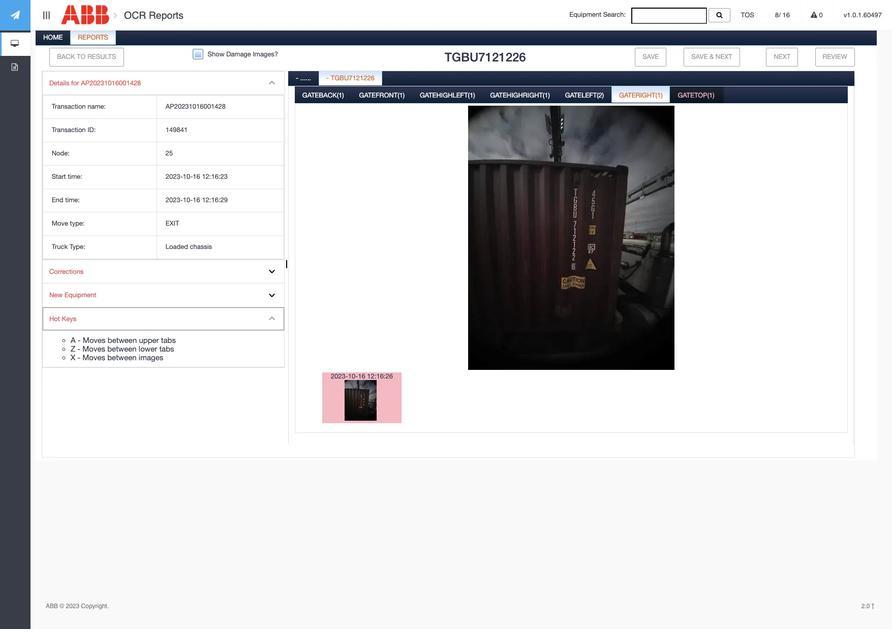 Task type: vqa. For each thing, say whether or not it's contained in the screenshot.


Task type: describe. For each thing, give the bounding box(es) containing it.
details for ap20231016001428 link
[[43, 72, 284, 95]]

- right "x"
[[77, 353, 80, 362]]

tos button
[[731, 0, 765, 31]]

id:
[[88, 126, 96, 134]]

gatehighleft(1)
[[420, 91, 475, 99]]

2 between from the top
[[107, 345, 137, 353]]

gatehighleft(1) link
[[413, 86, 482, 106]]

16 inside dropdown button
[[783, 11, 790, 19]]

abb
[[46, 603, 58, 610]]

- right a
[[78, 336, 81, 345]]

10- for 12:16:26
[[348, 372, 358, 380]]

keys
[[62, 315, 76, 323]]

save for save & next
[[692, 53, 708, 60]]

start time:
[[52, 173, 82, 181]]

149841
[[166, 126, 188, 134]]

gatefront(1)
[[359, 91, 405, 99]]

menu inside tgbu7121226 tab list
[[42, 71, 285, 368]]

next button
[[767, 48, 798, 66]]

node:
[[52, 150, 70, 157]]

gateleft(2)
[[565, 91, 604, 99]]

2023- for 2023-10-16 12:16:26
[[331, 372, 348, 380]]

1 moves from the top
[[83, 336, 106, 345]]

8/ 16 button
[[765, 0, 800, 31]]

corrections link
[[43, 260, 284, 284]]

truck type:
[[52, 243, 85, 251]]

loaded
[[166, 243, 188, 251]]

images?
[[253, 50, 278, 58]]

warning image
[[811, 12, 818, 18]]

copyright.
[[81, 603, 109, 610]]

tos
[[741, 11, 755, 19]]

v1.0.1.60497
[[844, 11, 882, 19]]

end time:
[[52, 196, 80, 204]]

0
[[818, 11, 823, 19]]

ocr reports
[[121, 10, 184, 21]]

12:16:26
[[367, 372, 393, 380]]

2023-10-16 12:16:26
[[331, 372, 393, 380]]

ocr
[[124, 10, 146, 21]]

2023- for 2023-10-16 12:16:23
[[166, 173, 183, 181]]

menu item containing details for ap20231016001428
[[43, 72, 284, 260]]

- ......
[[296, 74, 311, 82]]

a - moves between upper tabs z - moves between lower tabs x - moves between images
[[71, 336, 176, 362]]

home
[[43, 34, 63, 41]]

8/ 16
[[775, 11, 790, 19]]

0 vertical spatial tgbu7121226
[[445, 50, 526, 64]]

0 button
[[801, 0, 833, 31]]

©
[[60, 603, 64, 610]]

gateright(1)
[[619, 91, 663, 99]]

abb © 2023 copyright.
[[46, 603, 109, 610]]

transaction for transaction id:
[[52, 126, 86, 134]]

start
[[52, 173, 66, 181]]

10- for 12:16:29
[[183, 196, 193, 204]]

x
[[71, 353, 75, 362]]

- tgbu7121226
[[326, 74, 375, 82]]

- inside - tgbu7121226 link
[[326, 74, 329, 82]]

- inside "- ......" link
[[296, 74, 298, 82]]

upper
[[139, 336, 159, 345]]

transaction id:
[[52, 126, 96, 134]]

images
[[139, 353, 163, 362]]

equipment inside 'menu'
[[64, 291, 96, 299]]

2023- for 2023-10-16 12:16:29
[[166, 196, 183, 204]]

- ...... link
[[289, 69, 318, 89]]

new equipment link
[[43, 284, 284, 307]]

search image
[[717, 12, 723, 18]]

results
[[87, 53, 116, 60]]

16 for 2023-10-16 12:16:26
[[358, 372, 365, 380]]

3 moves from the top
[[83, 353, 105, 362]]

1 horizontal spatial reports
[[149, 10, 184, 21]]

reports link
[[71, 28, 115, 48]]

damage
[[226, 50, 251, 58]]

tab list containing - ......
[[288, 69, 855, 465]]

back to results
[[57, 53, 116, 60]]

gateback(1)
[[302, 91, 344, 99]]

tabs right the lower
[[159, 345, 174, 353]]

gatefront(1) link
[[352, 86, 412, 106]]

2023
[[66, 603, 79, 610]]

12:16:23
[[202, 173, 228, 181]]

reports inside tgbu7121226 tab list
[[78, 34, 108, 41]]

gatehighright(1)
[[490, 91, 550, 99]]

move
[[52, 220, 68, 227]]

home link
[[36, 28, 70, 48]]

truck
[[52, 243, 68, 251]]

bars image
[[42, 11, 51, 19]]

2 moves from the top
[[83, 345, 105, 353]]

type:
[[70, 220, 85, 227]]

transaction for transaction name:
[[52, 103, 86, 110]]

tabs right upper
[[161, 336, 176, 345]]

z
[[71, 345, 75, 353]]

review
[[823, 53, 848, 60]]

save for save
[[643, 53, 659, 60]]

1 next from the left
[[716, 53, 732, 60]]

tgbu7121226 tab list
[[34, 28, 877, 465]]

search:
[[603, 11, 626, 18]]

show
[[208, 50, 225, 58]]

row group inside menu item
[[43, 96, 284, 259]]

- tgbu7121226 link
[[319, 69, 382, 89]]



Task type: locate. For each thing, give the bounding box(es) containing it.
navigation
[[0, 0, 31, 79]]

16 right 8/
[[783, 11, 790, 19]]

2023- left the '12:16:26' on the left bottom of page
[[331, 372, 348, 380]]

next down the 8/ 16 dropdown button
[[774, 53, 791, 60]]

time: right start at the left
[[68, 173, 82, 181]]

type:
[[70, 243, 85, 251]]

0 horizontal spatial reports
[[78, 34, 108, 41]]

0 vertical spatial transaction
[[52, 103, 86, 110]]

save up gateright(1) at the right
[[643, 53, 659, 60]]

time: right end
[[65, 196, 80, 204]]

new
[[49, 291, 63, 299]]

for
[[71, 79, 79, 87]]

- left ......
[[296, 74, 298, 82]]

moves right "x"
[[83, 353, 105, 362]]

1 horizontal spatial next
[[774, 53, 791, 60]]

25
[[166, 150, 173, 157]]

gateback(1) link
[[295, 86, 351, 106]]

3 between from the top
[[107, 353, 137, 362]]

2 transaction from the top
[[52, 126, 86, 134]]

equipment search:
[[570, 11, 631, 18]]

1 transaction from the top
[[52, 103, 86, 110]]

reports
[[149, 10, 184, 21], [78, 34, 108, 41]]

gateleft(2) link
[[558, 86, 611, 106]]

0 horizontal spatial ap20231016001428
[[81, 79, 141, 87]]

save inside "save & next" button
[[692, 53, 708, 60]]

menu containing a - moves between upper tabs
[[42, 71, 285, 368]]

0 horizontal spatial equipment
[[64, 291, 96, 299]]

1 vertical spatial ap20231016001428
[[166, 103, 226, 110]]

time: for end time:
[[65, 196, 80, 204]]

0 vertical spatial reports
[[149, 10, 184, 21]]

equipment left search:
[[570, 11, 602, 18]]

moves
[[83, 336, 106, 345], [83, 345, 105, 353], [83, 353, 105, 362]]

exit
[[166, 220, 179, 227]]

details
[[49, 79, 69, 87]]

chassis
[[190, 243, 212, 251]]

ap20231016001428 up name:
[[81, 79, 141, 87]]

equipment right new
[[64, 291, 96, 299]]

10- inside tab list
[[348, 372, 358, 380]]

16 for 2023-10-16 12:16:29
[[193, 196, 200, 204]]

hot keys link
[[43, 307, 284, 331]]

tab list
[[288, 69, 855, 465], [295, 86, 848, 462]]

corrections
[[49, 268, 84, 275]]

0 horizontal spatial next
[[716, 53, 732, 60]]

moves right a
[[83, 336, 106, 345]]

10- up 2023-10-16 12:16:29
[[183, 173, 193, 181]]

None field
[[631, 8, 707, 24]]

transaction left the id:
[[52, 126, 86, 134]]

16 left 12:16:29
[[193, 196, 200, 204]]

0 vertical spatial ap20231016001428
[[81, 79, 141, 87]]

0 horizontal spatial tgbu7121226
[[331, 74, 375, 82]]

- right z
[[77, 345, 80, 353]]

row group containing transaction name:
[[43, 96, 284, 259]]

back
[[57, 53, 75, 60]]

hot
[[49, 315, 60, 323]]

2 vertical spatial 2023-
[[331, 372, 348, 380]]

gatetop(1)
[[678, 91, 715, 99]]

move type:
[[52, 220, 85, 227]]

gatetop(1) link
[[671, 86, 722, 106]]

save left &
[[692, 53, 708, 60]]

hot keys
[[49, 315, 76, 323]]

12:16:29
[[202, 196, 228, 204]]

save
[[643, 53, 659, 60], [692, 53, 708, 60]]

transaction
[[52, 103, 86, 110], [52, 126, 86, 134]]

loaded chassis
[[166, 243, 212, 251]]

menu
[[42, 71, 285, 368]]

long arrow up image
[[872, 604, 875, 610]]

0 vertical spatial 2023-
[[166, 173, 183, 181]]

end
[[52, 196, 63, 204]]

-
[[296, 74, 298, 82], [326, 74, 329, 82], [78, 336, 81, 345], [77, 345, 80, 353], [77, 353, 80, 362]]

time:
[[68, 173, 82, 181], [65, 196, 80, 204]]

1 vertical spatial 10-
[[183, 196, 193, 204]]

menu item containing a - moves between upper tabs
[[43, 307, 284, 368]]

1 vertical spatial time:
[[65, 196, 80, 204]]

row group
[[43, 96, 284, 259]]

v1.0.1.60497 button
[[834, 0, 892, 31]]

1 horizontal spatial equipment
[[570, 11, 602, 18]]

2 next from the left
[[774, 53, 791, 60]]

0 vertical spatial menu item
[[43, 72, 284, 260]]

save & next button
[[684, 48, 740, 66]]

2023- up exit
[[166, 196, 183, 204]]

save & next
[[692, 53, 732, 60]]

0 vertical spatial equipment
[[570, 11, 602, 18]]

- up gateback(1) in the left top of the page
[[326, 74, 329, 82]]

gateright(1) link
[[612, 86, 670, 106]]

1 menu item from the top
[[43, 72, 284, 260]]

&
[[710, 53, 714, 60]]

save button
[[635, 48, 667, 66]]

tab list containing gateback(1)
[[295, 86, 848, 462]]

1 vertical spatial reports
[[78, 34, 108, 41]]

10- down 2023-10-16 12:16:23
[[183, 196, 193, 204]]

moves right z
[[83, 345, 105, 353]]

next
[[716, 53, 732, 60], [774, 53, 791, 60]]

a
[[71, 336, 76, 345]]

16 inside tab list
[[358, 372, 365, 380]]

lower
[[139, 345, 157, 353]]

tgbu7121226
[[445, 50, 526, 64], [331, 74, 375, 82]]

2023- down 25
[[166, 173, 183, 181]]

0 horizontal spatial save
[[643, 53, 659, 60]]

back to results button
[[49, 48, 124, 66]]

1 vertical spatial 2023-
[[166, 196, 183, 204]]

tabs
[[161, 336, 176, 345], [159, 345, 174, 353]]

gatehighright(1) link
[[483, 86, 557, 106]]

2023- inside tab list
[[331, 372, 348, 380]]

reports up back to results
[[78, 34, 108, 41]]

transaction up transaction id:
[[52, 103, 86, 110]]

......
[[300, 74, 311, 82]]

details for ap20231016001428
[[49, 79, 141, 87]]

0 vertical spatial 10-
[[183, 173, 193, 181]]

16 left the '12:16:26' on the left bottom of page
[[358, 372, 365, 380]]

ap20231016001428 up "149841"
[[166, 103, 226, 110]]

16 left 12:16:23
[[193, 173, 200, 181]]

name:
[[88, 103, 106, 110]]

1 horizontal spatial tgbu7121226
[[445, 50, 526, 64]]

review button
[[815, 48, 855, 66]]

2023-10-16 12:16:23
[[166, 173, 228, 181]]

between
[[108, 336, 137, 345], [107, 345, 137, 353], [107, 353, 137, 362]]

10- for 12:16:23
[[183, 173, 193, 181]]

8/
[[775, 11, 781, 19]]

2 save from the left
[[692, 53, 708, 60]]

2 vertical spatial 10-
[[348, 372, 358, 380]]

16 for 2023-10-16 12:16:23
[[193, 173, 200, 181]]

1 horizontal spatial ap20231016001428
[[166, 103, 226, 110]]

1 horizontal spatial save
[[692, 53, 708, 60]]

time: for start time:
[[68, 173, 82, 181]]

show damage images?
[[208, 50, 278, 58]]

next right &
[[716, 53, 732, 60]]

save inside save button
[[643, 53, 659, 60]]

2.0
[[862, 603, 872, 610]]

0 vertical spatial time:
[[68, 173, 82, 181]]

1 save from the left
[[643, 53, 659, 60]]

1 between from the top
[[108, 336, 137, 345]]

new equipment
[[49, 291, 96, 299]]

equipment
[[570, 11, 602, 18], [64, 291, 96, 299]]

10- left the '12:16:26' on the left bottom of page
[[348, 372, 358, 380]]

ap20231016001428
[[81, 79, 141, 87], [166, 103, 226, 110]]

1 vertical spatial menu item
[[43, 307, 284, 368]]

1 vertical spatial equipment
[[64, 291, 96, 299]]

1 vertical spatial transaction
[[52, 126, 86, 134]]

transaction name:
[[52, 103, 106, 110]]

2 menu item from the top
[[43, 307, 284, 368]]

2023-10-16 12:16:29
[[166, 196, 228, 204]]

reports right ocr
[[149, 10, 184, 21]]

tgbu7121226 inside tab list
[[331, 74, 375, 82]]

menu item
[[43, 72, 284, 260], [43, 307, 284, 368]]

1 vertical spatial tgbu7121226
[[331, 74, 375, 82]]

to
[[77, 53, 86, 60]]

2023-
[[166, 173, 183, 181], [166, 196, 183, 204], [331, 372, 348, 380]]



